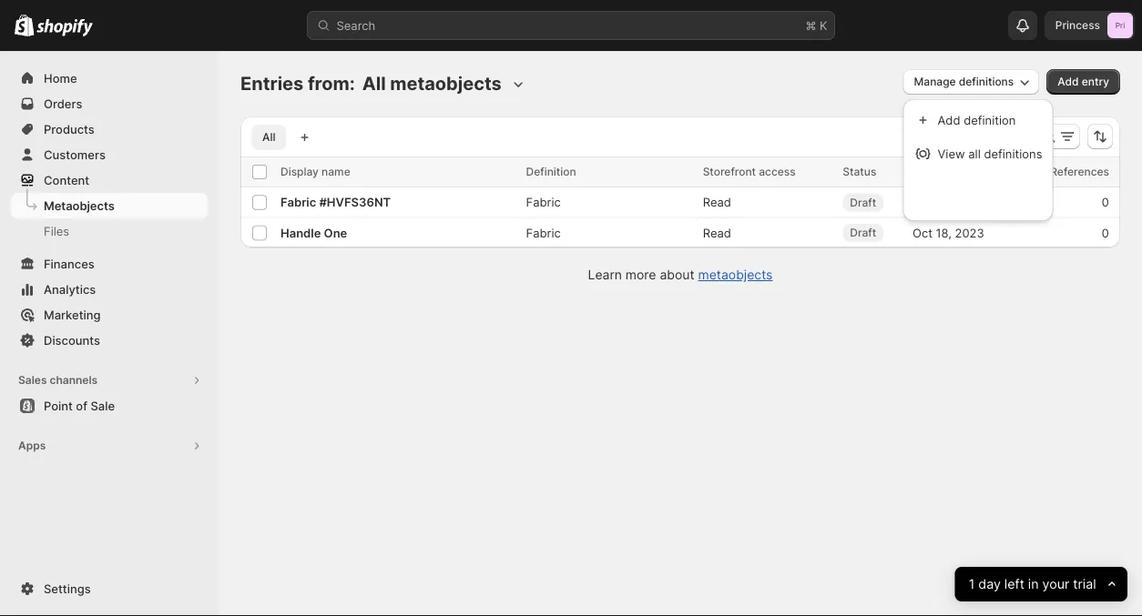 Task type: vqa. For each thing, say whether or not it's contained in the screenshot.
NOTE TO SUPPLIER
no



Task type: describe. For each thing, give the bounding box(es) containing it.
view all definitions link
[[909, 139, 1048, 169]]

add for add entry
[[1058, 75, 1079, 88]]

discounts link
[[11, 328, 208, 354]]

storefront
[[703, 165, 756, 179]]

handle one
[[281, 226, 347, 240]]

settings link
[[11, 577, 208, 602]]

learn
[[588, 267, 622, 283]]

fabric #hvfs36nt
[[281, 195, 391, 209]]

of
[[76, 399, 87, 413]]

name
[[322, 165, 351, 179]]

entries
[[241, 72, 304, 95]]

orders
[[44, 97, 82, 111]]

⌘ k
[[806, 18, 828, 32]]

1 day left in your trial
[[969, 577, 1097, 593]]

display name
[[281, 165, 351, 179]]

add definition link
[[909, 105, 1048, 135]]

metaobjects
[[44, 199, 115, 213]]

in
[[1029, 577, 1039, 593]]

products link
[[11, 117, 208, 142]]

princess image
[[1108, 13, 1134, 38]]

home link
[[11, 66, 208, 91]]

add entry
[[1058, 75, 1110, 88]]

files link
[[11, 219, 208, 244]]

⌘
[[806, 18, 817, 32]]

from:
[[308, 72, 355, 95]]

finances link
[[11, 251, 208, 277]]

princess
[[1056, 19, 1101, 32]]

point
[[44, 399, 73, 413]]

k
[[820, 18, 828, 32]]

1 horizontal spatial metaobjects
[[698, 267, 773, 283]]

oct
[[913, 226, 933, 240]]

sales
[[18, 374, 47, 387]]

metaobjects link
[[11, 193, 208, 219]]

apps
[[18, 440, 46, 453]]

left
[[1005, 577, 1025, 593]]

all for all
[[262, 131, 276, 144]]

about
[[660, 267, 695, 283]]

storefront access
[[703, 165, 796, 179]]

add definition
[[938, 113, 1016, 127]]

1 0 from the top
[[1102, 195, 1110, 209]]

18,
[[936, 226, 952, 240]]

view all definitions
[[938, 147, 1043, 161]]

files
[[44, 224, 69, 238]]

access
[[759, 165, 796, 179]]

status
[[843, 165, 877, 179]]

#hvfs36nt
[[319, 195, 391, 209]]

your
[[1043, 577, 1070, 593]]

0 horizontal spatial shopify image
[[15, 14, 34, 36]]

point of sale link
[[11, 394, 208, 419]]

display
[[281, 165, 319, 179]]

manage
[[914, 75, 956, 88]]

content link
[[11, 168, 208, 193]]

point of sale button
[[0, 394, 219, 419]]

home
[[44, 71, 77, 85]]

fabric for fabric #hvfs36nt
[[526, 195, 561, 209]]



Task type: locate. For each thing, give the bounding box(es) containing it.
more
[[626, 267, 657, 283]]

1 vertical spatial all
[[262, 131, 276, 144]]

1 horizontal spatial add
[[1058, 75, 1079, 88]]

marketing link
[[11, 303, 208, 328]]

discounts
[[44, 334, 100, 348]]

0 vertical spatial metaobjects
[[390, 72, 502, 95]]

draft
[[850, 196, 877, 209], [850, 226, 877, 240]]

0 vertical spatial add
[[1058, 75, 1079, 88]]

definitions up definition
[[959, 75, 1014, 88]]

1 vertical spatial draft
[[850, 226, 877, 240]]

fabric
[[281, 195, 316, 209], [526, 195, 561, 209], [526, 226, 561, 240]]

handle
[[281, 226, 321, 240]]

1 vertical spatial 0
[[1102, 226, 1110, 240]]

orders link
[[11, 91, 208, 117]]

1 draft from the top
[[850, 196, 877, 209]]

content
[[44, 173, 89, 187]]

manage definitions button
[[904, 69, 1040, 95]]

2 read from the top
[[703, 226, 732, 240]]

sales channels button
[[11, 368, 208, 394]]

channels
[[50, 374, 98, 387]]

sales channels
[[18, 374, 98, 387]]

fabric #hvfs36nt link
[[281, 195, 391, 209]]

entries from:
[[241, 72, 355, 95]]

definitions right all
[[984, 147, 1043, 161]]

1
[[969, 577, 975, 593]]

0 vertical spatial draft
[[850, 196, 877, 209]]

definitions inside 'link'
[[984, 147, 1043, 161]]

metaobjects
[[390, 72, 502, 95], [698, 267, 773, 283]]

trial
[[1074, 577, 1097, 593]]

marketing
[[44, 308, 101, 322]]

2 draft from the top
[[850, 226, 877, 240]]

1 horizontal spatial all
[[362, 72, 386, 95]]

0
[[1102, 195, 1110, 209], [1102, 226, 1110, 240]]

all metaobjects button
[[359, 69, 527, 98]]

all button
[[251, 125, 286, 150]]

references
[[1051, 165, 1110, 179]]

0 horizontal spatial add
[[938, 113, 961, 127]]

read up metaobjects link
[[703, 226, 732, 240]]

fabric for handle one
[[526, 226, 561, 240]]

1 vertical spatial read
[[703, 226, 732, 240]]

0 vertical spatial 0
[[1102, 195, 1110, 209]]

definition
[[964, 113, 1016, 127]]

manage definitions
[[914, 75, 1014, 88]]

0 vertical spatial read
[[703, 195, 732, 209]]

finances
[[44, 257, 95, 271]]

draft down the status
[[850, 196, 877, 209]]

handle one link
[[281, 226, 347, 240]]

view
[[938, 147, 966, 161]]

draft for oct 18, 2023
[[850, 226, 877, 240]]

1 horizontal spatial shopify image
[[37, 19, 93, 37]]

draft for 0
[[850, 196, 877, 209]]

settings
[[44, 582, 91, 596]]

1 day left in your trial button
[[956, 568, 1128, 602]]

draft left oct
[[850, 226, 877, 240]]

day
[[979, 577, 1001, 593]]

metaobjects link
[[698, 267, 773, 283]]

point of sale
[[44, 399, 115, 413]]

0 vertical spatial definitions
[[959, 75, 1014, 88]]

all for all metaobjects
[[362, 72, 386, 95]]

read for oct 18, 2023
[[703, 226, 732, 240]]

learn more about metaobjects
[[588, 267, 773, 283]]

1 read from the top
[[703, 195, 732, 209]]

all
[[969, 147, 981, 161]]

1 vertical spatial definitions
[[984, 147, 1043, 161]]

all down entries
[[262, 131, 276, 144]]

add for add definition
[[938, 113, 961, 127]]

one
[[324, 226, 347, 240]]

sale
[[91, 399, 115, 413]]

analytics link
[[11, 277, 208, 303]]

0 horizontal spatial metaobjects
[[390, 72, 502, 95]]

2 0 from the top
[[1102, 226, 1110, 240]]

add up view
[[938, 113, 961, 127]]

analytics
[[44, 282, 96, 297]]

definition
[[526, 165, 577, 179]]

all inside dropdown button
[[362, 72, 386, 95]]

all
[[362, 72, 386, 95], [262, 131, 276, 144]]

1 vertical spatial metaobjects
[[698, 267, 773, 283]]

add inside dropdown button
[[1058, 75, 1079, 88]]

read
[[703, 195, 732, 209], [703, 226, 732, 240]]

definitions
[[959, 75, 1014, 88], [984, 147, 1043, 161]]

0 vertical spatial all
[[362, 72, 386, 95]]

0 horizontal spatial all
[[262, 131, 276, 144]]

add
[[1058, 75, 1079, 88], [938, 113, 961, 127]]

all inside button
[[262, 131, 276, 144]]

add entry button
[[1047, 69, 1121, 95]]

customers
[[44, 148, 106, 162]]

oct 18, 2023
[[913, 226, 985, 240]]

apps button
[[11, 434, 208, 459]]

1 vertical spatial add
[[938, 113, 961, 127]]

all right from:
[[362, 72, 386, 95]]

entry
[[1082, 75, 1110, 88]]

all metaobjects
[[362, 72, 502, 95]]

search
[[337, 18, 376, 32]]

definitions inside dropdown button
[[959, 75, 1014, 88]]

products
[[44, 122, 95, 136]]

metaobjects inside dropdown button
[[390, 72, 502, 95]]

read down storefront
[[703, 195, 732, 209]]

read for 0
[[703, 195, 732, 209]]

add left entry
[[1058, 75, 1079, 88]]

2023
[[955, 226, 985, 240]]

customers link
[[11, 142, 208, 168]]

shopify image
[[15, 14, 34, 36], [37, 19, 93, 37]]



